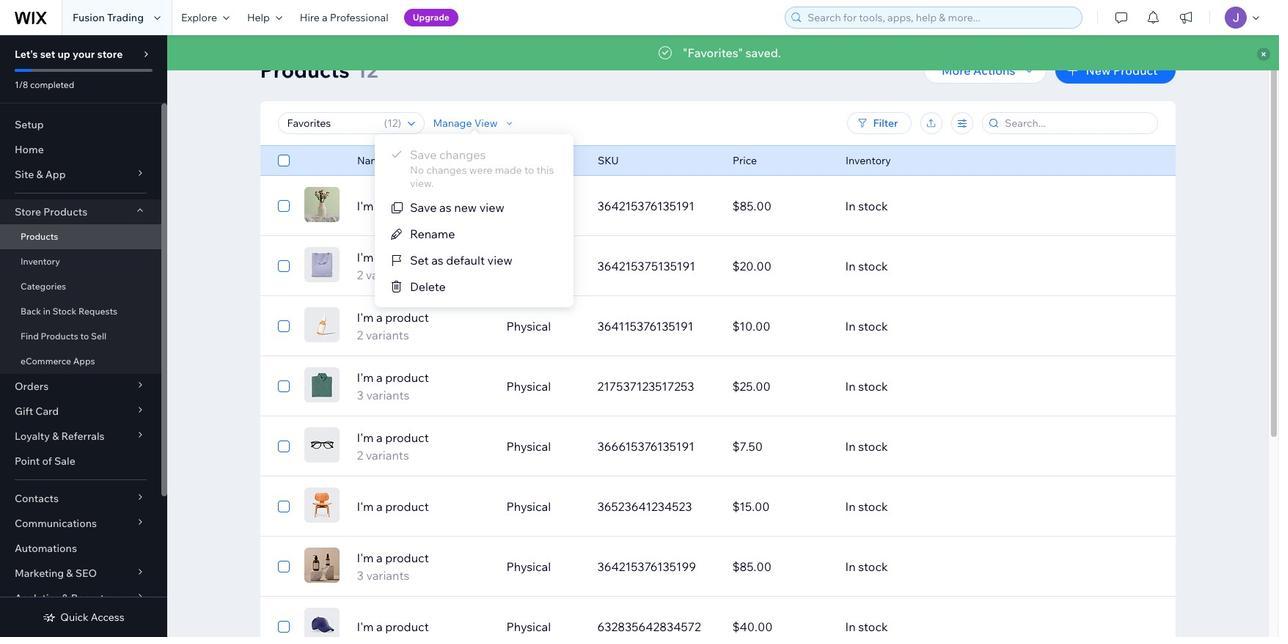 Task type: locate. For each thing, give the bounding box(es) containing it.
2 in from the top
[[846, 259, 856, 274]]

4 product from the top
[[385, 371, 429, 385]]

in stock for 364215375135191
[[846, 259, 888, 274]]

variants for 364215375135191
[[366, 268, 409, 282]]

5 in from the top
[[846, 439, 856, 454]]

0 vertical spatial i'm a product 2 variants
[[357, 250, 429, 282]]

1 in from the top
[[846, 199, 856, 213]]

inventory down filter button on the top right of page
[[846, 154, 891, 167]]

& left seo
[[66, 567, 73, 580]]

2 i'm a product 3 variants from the top
[[357, 551, 429, 583]]

1 physical from the top
[[507, 259, 551, 274]]

1 stock from the top
[[859, 199, 888, 213]]

4 stock from the top
[[859, 379, 888, 394]]

site & app button
[[0, 162, 161, 187]]

0 vertical spatial i'm a product link
[[348, 197, 498, 215]]

in stock link for 632835642834572
[[837, 610, 1114, 638]]

1 in stock from the top
[[846, 199, 888, 213]]

4 physical link from the top
[[498, 429, 589, 464]]

5 stock from the top
[[859, 439, 888, 454]]

2 vertical spatial 2
[[357, 448, 363, 463]]

3 physical link from the top
[[498, 369, 589, 404]]

store
[[97, 48, 123, 61]]

3 in stock link from the top
[[837, 309, 1114, 344]]

364215376135191 link
[[589, 189, 724, 224]]

1 product from the top
[[385, 199, 429, 213]]

fusion trading
[[73, 11, 144, 24]]

2 product from the top
[[385, 250, 429, 265]]

physical link for 364115376135191
[[498, 309, 589, 344]]

physical for 364215375135191
[[507, 259, 551, 274]]

menu
[[375, 142, 574, 300]]

7 in stock link from the top
[[837, 550, 1114, 585]]

sell
[[91, 331, 106, 342]]

inventory inside sidebar element
[[21, 256, 60, 267]]

0 vertical spatial i'm a product 3 variants
[[357, 371, 429, 403]]

manage view button
[[433, 117, 515, 130]]

save
[[410, 147, 437, 162], [410, 200, 437, 215]]

0 horizontal spatial 12
[[356, 57, 378, 83]]

to
[[525, 164, 534, 177], [80, 331, 89, 342]]

None checkbox
[[278, 152, 289, 169], [278, 197, 289, 215], [278, 258, 289, 275], [278, 378, 289, 395], [278, 438, 289, 456], [278, 558, 289, 576], [278, 152, 289, 169], [278, 197, 289, 215], [278, 258, 289, 275], [278, 378, 289, 395], [278, 438, 289, 456], [278, 558, 289, 576]]

in
[[846, 199, 856, 213], [846, 259, 856, 274], [846, 319, 856, 334], [846, 379, 856, 394], [846, 439, 856, 454], [846, 500, 856, 514], [846, 560, 856, 574], [846, 620, 856, 635]]

stock for 364215376135191
[[859, 199, 888, 213]]

0 vertical spatial changes
[[440, 147, 486, 162]]

$85.00
[[733, 199, 772, 213], [733, 560, 772, 574]]

1 i'm a product 3 variants from the top
[[357, 371, 429, 403]]

ecommerce apps link
[[0, 349, 161, 374]]

$85.00 link for 364215376135191
[[724, 189, 837, 224]]

6 physical link from the top
[[498, 550, 589, 585]]

$85.00 link
[[724, 189, 837, 224], [724, 550, 837, 585]]

8 in from the top
[[846, 620, 856, 635]]

Search... field
[[1000, 113, 1153, 134]]

analytics
[[15, 592, 60, 605]]

1 $85.00 from the top
[[733, 199, 772, 213]]

2 in stock link from the top
[[837, 249, 1114, 284]]

1 vertical spatial i'm a product 3 variants
[[357, 551, 429, 583]]

stock for 364215375135191
[[859, 259, 888, 274]]

variants
[[366, 268, 409, 282], [366, 328, 409, 343], [366, 388, 410, 403], [366, 448, 409, 463], [366, 569, 410, 583]]

8 in stock from the top
[[846, 620, 888, 635]]

366615376135191 link
[[589, 429, 724, 464]]

1 vertical spatial as
[[431, 253, 444, 268]]

1 vertical spatial i'm a product 2 variants
[[357, 310, 429, 343]]

quick
[[60, 611, 89, 624]]

physical for 217537123517253
[[507, 379, 551, 394]]

in for 364215376135191
[[846, 199, 856, 213]]

in stock for 364215376135199
[[846, 560, 888, 574]]

products down hire
[[260, 57, 350, 83]]

1 vertical spatial 2
[[357, 328, 363, 343]]

point of sale
[[15, 455, 75, 468]]

default
[[446, 253, 485, 268]]

& up quick
[[62, 592, 69, 605]]

5 in stock link from the top
[[837, 429, 1114, 464]]

1 in stock link from the top
[[837, 189, 1114, 224]]

1 vertical spatial $85.00 link
[[724, 550, 837, 585]]

2 physical link from the top
[[498, 309, 589, 344]]

0 horizontal spatial inventory
[[21, 256, 60, 267]]

3 i'm a product link from the top
[[348, 618, 498, 636]]

as for set
[[431, 253, 444, 268]]

site & app
[[15, 168, 66, 181]]

0 vertical spatial view
[[480, 200, 505, 215]]

6 physical from the top
[[507, 560, 551, 574]]

as left new
[[440, 200, 452, 215]]

ecommerce apps
[[21, 356, 95, 367]]

1 2 from the top
[[357, 268, 363, 282]]

4 in from the top
[[846, 379, 856, 394]]

products link
[[0, 225, 161, 249]]

$25.00
[[733, 379, 771, 394]]

7 physical link from the top
[[498, 610, 589, 638]]

$20.00
[[733, 259, 772, 274]]

$85.00 link down the price
[[724, 189, 837, 224]]

2
[[357, 268, 363, 282], [357, 328, 363, 343], [357, 448, 363, 463]]

2 i'm from the top
[[357, 250, 374, 265]]

variants for 366615376135191
[[366, 448, 409, 463]]

2 save from the top
[[410, 200, 437, 215]]

2 vertical spatial i'm a product 2 variants
[[357, 431, 429, 463]]

0 vertical spatial 2
[[357, 268, 363, 282]]

help
[[247, 11, 270, 24]]

1 $85.00 link from the top
[[724, 189, 837, 224]]

6 stock from the top
[[859, 500, 888, 514]]

"favorites"
[[683, 45, 743, 60]]

marketing & seo button
[[0, 561, 161, 586]]

i'm a product 2 variants
[[357, 250, 429, 282], [357, 310, 429, 343], [357, 431, 429, 463]]

saved.
[[746, 45, 781, 60]]

view right new
[[480, 200, 505, 215]]

& right site
[[36, 168, 43, 181]]

physical link for 366615376135191
[[498, 429, 589, 464]]

4 i'm from the top
[[357, 371, 374, 385]]

0 vertical spatial to
[[525, 164, 534, 177]]

Search for tools, apps, help & more... field
[[803, 7, 1078, 28]]

in for 364215375135191
[[846, 259, 856, 274]]

2 i'm a product link from the top
[[348, 498, 498, 516]]

save changes no changes were made to this view.
[[410, 147, 554, 190]]

rename
[[410, 227, 455, 241]]

8 in stock link from the top
[[837, 610, 1114, 638]]

$15.00
[[733, 500, 770, 514]]

2 vertical spatial i'm a product
[[357, 620, 429, 635]]

6 product from the top
[[385, 500, 429, 514]]

view right "default" on the top left of the page
[[488, 253, 513, 268]]

217537123517253 link
[[589, 369, 724, 404]]

7 stock from the top
[[859, 560, 888, 574]]

& right 'loyalty'
[[52, 430, 59, 443]]

to left "this"
[[525, 164, 534, 177]]

physical link for 364215375135191
[[498, 249, 589, 284]]

view
[[480, 200, 505, 215], [488, 253, 513, 268]]

physical link
[[498, 249, 589, 284], [498, 309, 589, 344], [498, 369, 589, 404], [498, 429, 589, 464], [498, 489, 589, 525], [498, 550, 589, 585], [498, 610, 589, 638]]

7 in from the top
[[846, 560, 856, 574]]

find products to sell link
[[0, 324, 161, 349]]

physical link for 364215376135199
[[498, 550, 589, 585]]

& inside popup button
[[36, 168, 43, 181]]

1 i'm a product from the top
[[357, 199, 429, 213]]

$85.00 up $40.00
[[733, 560, 772, 574]]

more actions
[[942, 63, 1016, 78]]

& inside popup button
[[52, 430, 59, 443]]

1 vertical spatial $85.00
[[733, 560, 772, 574]]

stock for 366615376135191
[[859, 439, 888, 454]]

2 $85.00 from the top
[[733, 560, 772, 574]]

delete
[[410, 280, 446, 294]]

i'm a product for 632835642834572
[[357, 620, 429, 635]]

2 3 from the top
[[357, 569, 364, 583]]

0 vertical spatial as
[[440, 200, 452, 215]]

6 in stock from the top
[[846, 500, 888, 514]]

i'm a product link
[[348, 197, 498, 215], [348, 498, 498, 516], [348, 618, 498, 636]]

in stock link
[[837, 189, 1114, 224], [837, 249, 1114, 284], [837, 309, 1114, 344], [837, 369, 1114, 404], [837, 429, 1114, 464], [837, 489, 1114, 525], [837, 550, 1114, 585], [837, 610, 1114, 638]]

364115376135191
[[598, 319, 694, 334]]

i'm a product 3 variants for 217537123517253
[[357, 371, 429, 403]]

4 in stock link from the top
[[837, 369, 1114, 404]]

name
[[357, 154, 386, 167]]

1 vertical spatial save
[[410, 200, 437, 215]]

of
[[42, 455, 52, 468]]

None checkbox
[[278, 318, 289, 335], [278, 498, 289, 516], [278, 618, 289, 636], [278, 318, 289, 335], [278, 498, 289, 516], [278, 618, 289, 636]]

hire a professional link
[[291, 0, 397, 35]]

3 i'm a product from the top
[[357, 620, 429, 635]]

were
[[469, 164, 493, 177]]

changes
[[440, 147, 486, 162], [426, 164, 467, 177]]

0 vertical spatial 3
[[357, 388, 364, 403]]

as for save
[[440, 200, 452, 215]]

12 for products 12
[[356, 57, 378, 83]]

0 vertical spatial 12
[[356, 57, 378, 83]]

2 in stock from the top
[[846, 259, 888, 274]]

0 vertical spatial i'm a product
[[357, 199, 429, 213]]

changes up were on the top left of the page
[[440, 147, 486, 162]]

2 i'm a product from the top
[[357, 500, 429, 514]]

3 physical from the top
[[507, 379, 551, 394]]

physical link for 36523641234523
[[498, 489, 589, 525]]

new
[[454, 200, 477, 215]]

app
[[45, 168, 66, 181]]

5 physical from the top
[[507, 500, 551, 514]]

5 in stock from the top
[[846, 439, 888, 454]]

fusion
[[73, 11, 105, 24]]

products inside 'dropdown button'
[[43, 205, 87, 219]]

$85.00 link up the $40.00 link
[[724, 550, 837, 585]]

1 save from the top
[[410, 147, 437, 162]]

2 2 from the top
[[357, 328, 363, 343]]

product
[[385, 199, 429, 213], [385, 250, 429, 265], [385, 310, 429, 325], [385, 371, 429, 385], [385, 431, 429, 445], [385, 500, 429, 514], [385, 551, 429, 566], [385, 620, 429, 635]]

1 3 from the top
[[357, 388, 364, 403]]

save inside save changes no changes were made to this view.
[[410, 147, 437, 162]]

upgrade button
[[404, 9, 458, 26]]

as right set
[[431, 253, 444, 268]]

save up no
[[410, 147, 437, 162]]

4 in stock from the top
[[846, 379, 888, 394]]

3 stock from the top
[[859, 319, 888, 334]]

1/8 completed
[[15, 79, 74, 90]]

1 vertical spatial 3
[[357, 569, 364, 583]]

i'm a product
[[357, 199, 429, 213], [357, 500, 429, 514], [357, 620, 429, 635]]

save inside "save as new view" button
[[410, 200, 437, 215]]

product
[[1114, 63, 1158, 78]]

"favorites" saved. alert
[[167, 35, 1280, 70]]

3 for 364215376135199
[[357, 569, 364, 583]]

1 physical link from the top
[[498, 249, 589, 284]]

in for 632835642834572
[[846, 620, 856, 635]]

i'm a product link for 632835642834572
[[348, 618, 498, 636]]

point of sale link
[[0, 449, 161, 474]]

7 physical from the top
[[507, 620, 551, 635]]

stock for 36523641234523
[[859, 500, 888, 514]]

0 vertical spatial $85.00
[[733, 199, 772, 213]]

quick access
[[60, 611, 124, 624]]

a
[[322, 11, 328, 24], [376, 199, 383, 213], [376, 250, 383, 265], [376, 310, 383, 325], [376, 371, 383, 385], [376, 431, 383, 445], [376, 500, 383, 514], [376, 551, 383, 566], [376, 620, 383, 635]]

12
[[356, 57, 378, 83], [387, 117, 398, 130]]

2 physical from the top
[[507, 319, 551, 334]]

products up products link
[[43, 205, 87, 219]]

automations link
[[0, 536, 161, 561]]

physical link for 632835642834572
[[498, 610, 589, 638]]

& inside dropdown button
[[62, 592, 69, 605]]

0 vertical spatial $85.00 link
[[724, 189, 837, 224]]

3 in stock from the top
[[846, 319, 888, 334]]

hire a professional
[[300, 11, 389, 24]]

5 physical link from the top
[[498, 489, 589, 525]]

view.
[[410, 177, 434, 190]]

7 in stock from the top
[[846, 560, 888, 574]]

loyalty
[[15, 430, 50, 443]]

8 stock from the top
[[859, 620, 888, 635]]

back in stock requests link
[[0, 299, 161, 324]]

1 horizontal spatial to
[[525, 164, 534, 177]]

inventory up categories
[[21, 256, 60, 267]]

1 i'm a product 2 variants from the top
[[357, 250, 429, 282]]

36523641234523 link
[[589, 489, 724, 525]]

save down the view. at the top left of page
[[410, 200, 437, 215]]

1 horizontal spatial 12
[[387, 117, 398, 130]]

let's set up your store
[[15, 48, 123, 61]]

more
[[942, 63, 971, 78]]

hire
[[300, 11, 320, 24]]

1 vertical spatial inventory
[[21, 256, 60, 267]]

2 i'm a product 2 variants from the top
[[357, 310, 429, 343]]

in for 217537123517253
[[846, 379, 856, 394]]

1 vertical spatial i'm a product
[[357, 500, 429, 514]]

364215375135191
[[598, 259, 695, 274]]

3 i'm a product 2 variants from the top
[[357, 431, 429, 463]]

& for loyalty
[[52, 430, 59, 443]]

physical for 366615376135191
[[507, 439, 551, 454]]

3 2 from the top
[[357, 448, 363, 463]]

in stock for 217537123517253
[[846, 379, 888, 394]]

automations
[[15, 542, 77, 555]]

manage view
[[433, 117, 498, 130]]

1 i'm a product link from the top
[[348, 197, 498, 215]]

2 vertical spatial i'm a product link
[[348, 618, 498, 636]]

0 vertical spatial inventory
[[846, 154, 891, 167]]

3 in from the top
[[846, 319, 856, 334]]

1 vertical spatial i'm a product link
[[348, 498, 498, 516]]

i'm a product 2 variants for 366615376135191
[[357, 431, 429, 463]]

set
[[40, 48, 55, 61]]

6 in stock link from the top
[[837, 489, 1114, 525]]

& inside "dropdown button"
[[66, 567, 73, 580]]

6 i'm from the top
[[357, 500, 374, 514]]

2 $85.00 link from the top
[[724, 550, 837, 585]]

$85.00 for 364215376135191
[[733, 199, 772, 213]]

2 stock from the top
[[859, 259, 888, 274]]

6 in from the top
[[846, 500, 856, 514]]

0 horizontal spatial to
[[80, 331, 89, 342]]

setup link
[[0, 112, 161, 137]]

referrals
[[61, 430, 105, 443]]

1 vertical spatial to
[[80, 331, 89, 342]]

$85.00 link for 364215376135199
[[724, 550, 837, 585]]

$85.00 down the price
[[733, 199, 772, 213]]

stock for 364115376135191
[[859, 319, 888, 334]]

1 vertical spatial 12
[[387, 117, 398, 130]]

4 physical from the top
[[507, 439, 551, 454]]

changes right no
[[426, 164, 467, 177]]

1 vertical spatial view
[[488, 253, 513, 268]]

0 vertical spatial save
[[410, 147, 437, 162]]

to inside save changes no changes were made to this view.
[[525, 164, 534, 177]]

to left sell
[[80, 331, 89, 342]]



Task type: describe. For each thing, give the bounding box(es) containing it.
save for save as new view
[[410, 200, 437, 215]]

completed
[[30, 79, 74, 90]]

1 vertical spatial changes
[[426, 164, 467, 177]]

8 product from the top
[[385, 620, 429, 635]]

variants for 217537123517253
[[366, 388, 410, 403]]

back
[[21, 306, 41, 317]]

632835642834572
[[598, 620, 701, 635]]

3 for 217537123517253
[[357, 388, 364, 403]]

price
[[733, 154, 757, 167]]

2 for 364115376135191
[[357, 328, 363, 343]]

2 for 364215375135191
[[357, 268, 363, 282]]

i'm a product for 36523641234523
[[357, 500, 429, 514]]

in stock link for 36523641234523
[[837, 489, 1114, 525]]

in stock for 364115376135191
[[846, 319, 888, 334]]

in for 366615376135191
[[846, 439, 856, 454]]

home
[[15, 143, 44, 156]]

apps
[[73, 356, 95, 367]]

in stock link for 364215375135191
[[837, 249, 1114, 284]]

to inside sidebar element
[[80, 331, 89, 342]]

gift
[[15, 405, 33, 418]]

in for 364215376135199
[[846, 560, 856, 574]]

contacts
[[15, 492, 59, 506]]

site
[[15, 168, 34, 181]]

$7.50 link
[[724, 429, 837, 464]]

rename button
[[375, 221, 574, 247]]

in stock link for 366615376135191
[[837, 429, 1114, 464]]

1 i'm from the top
[[357, 199, 374, 213]]

products down the store
[[21, 231, 58, 242]]

$25.00 link
[[724, 369, 837, 404]]

$10.00 link
[[724, 309, 837, 344]]

sidebar element
[[0, 35, 167, 638]]

physical for 36523641234523
[[507, 500, 551, 514]]

store products button
[[0, 200, 161, 225]]

trading
[[107, 11, 144, 24]]

in stock for 364215376135191
[[846, 199, 888, 213]]

1/8
[[15, 79, 28, 90]]

reports
[[71, 592, 109, 605]]

& for marketing
[[66, 567, 73, 580]]

3 i'm from the top
[[357, 310, 374, 325]]

explore
[[181, 11, 217, 24]]

3 product from the top
[[385, 310, 429, 325]]

i'm a product 2 variants for 364215375135191
[[357, 250, 429, 282]]

366615376135191
[[598, 439, 695, 454]]

physical for 364115376135191
[[507, 319, 551, 334]]

menu containing save changes
[[375, 142, 574, 300]]

in stock for 366615376135191
[[846, 439, 888, 454]]

36523641234523
[[598, 500, 692, 514]]

physical for 632835642834572
[[507, 620, 551, 635]]

364115376135191 link
[[589, 309, 724, 344]]

12 for ( 12 )
[[387, 117, 398, 130]]

point
[[15, 455, 40, 468]]

upgrade
[[413, 12, 450, 23]]

i'm a product 3 variants for 364215376135199
[[357, 551, 429, 583]]

products up the "ecommerce apps"
[[41, 331, 78, 342]]

analytics & reports button
[[0, 586, 161, 611]]

save for save changes no changes were made to this view.
[[410, 147, 437, 162]]

5 i'm from the top
[[357, 431, 374, 445]]

categories link
[[0, 274, 161, 299]]

in stock link for 364215376135191
[[837, 189, 1114, 224]]

stock for 364215376135199
[[859, 560, 888, 574]]

communications
[[15, 517, 97, 530]]

back in stock requests
[[21, 306, 117, 317]]

364215376135199
[[598, 560, 696, 574]]

gift card button
[[0, 399, 161, 424]]

217537123517253
[[598, 379, 694, 394]]

in stock link for 364115376135191
[[837, 309, 1114, 344]]

setup
[[15, 118, 44, 131]]

$20.00 link
[[724, 249, 837, 284]]

card
[[35, 405, 59, 418]]

$40.00 link
[[724, 610, 837, 638]]

marketing & seo
[[15, 567, 97, 580]]

set as default view button
[[375, 247, 574, 274]]

new product
[[1086, 63, 1158, 78]]

in for 36523641234523
[[846, 500, 856, 514]]

in stock link for 217537123517253
[[837, 369, 1114, 404]]

filter button
[[847, 112, 912, 134]]

your
[[73, 48, 95, 61]]

orders button
[[0, 374, 161, 399]]

type
[[507, 154, 530, 167]]

i'm a product for 364215376135191
[[357, 199, 429, 213]]

i'm a product link for 36523641234523
[[348, 498, 498, 516]]

variants for 364115376135191
[[366, 328, 409, 343]]

in for 364115376135191
[[846, 319, 856, 334]]

364215376135199 link
[[589, 550, 724, 585]]

stock for 217537123517253
[[859, 379, 888, 394]]

7 i'm from the top
[[357, 551, 374, 566]]

$7.50
[[733, 439, 763, 454]]

loyalty & referrals
[[15, 430, 105, 443]]

delete button
[[375, 274, 574, 300]]

store
[[15, 205, 41, 219]]

loyalty & referrals button
[[0, 424, 161, 449]]

$10.00
[[733, 319, 771, 334]]

help button
[[238, 0, 291, 35]]

set as default view
[[410, 253, 513, 268]]

in
[[43, 306, 51, 317]]

physical link for 217537123517253
[[498, 369, 589, 404]]

i'm a product 2 variants for 364115376135191
[[357, 310, 429, 343]]

$85.00 for 364215376135199
[[733, 560, 772, 574]]

gift card
[[15, 405, 59, 418]]

in stock link for 364215376135199
[[837, 550, 1114, 585]]

up
[[58, 48, 70, 61]]

no
[[410, 164, 424, 177]]

& for site
[[36, 168, 43, 181]]

contacts button
[[0, 486, 161, 511]]

1 horizontal spatial inventory
[[846, 154, 891, 167]]

a inside hire a professional link
[[322, 11, 328, 24]]

stock for 632835642834572
[[859, 620, 888, 635]]

variants for 364215376135199
[[366, 569, 410, 583]]

$40.00
[[733, 620, 773, 635]]

i'm a product link for 364215376135191
[[348, 197, 498, 215]]

2 for 366615376135191
[[357, 448, 363, 463]]

professional
[[330, 11, 389, 24]]

5 product from the top
[[385, 431, 429, 445]]

this
[[537, 164, 554, 177]]

physical for 364215376135199
[[507, 560, 551, 574]]

requests
[[79, 306, 117, 317]]

Unsaved view field
[[283, 113, 379, 134]]

& for analytics
[[62, 592, 69, 605]]

actions
[[974, 63, 1016, 78]]

sku
[[598, 154, 619, 167]]

inventory link
[[0, 249, 161, 274]]

view for save as new view
[[480, 200, 505, 215]]

in stock for 36523641234523
[[846, 500, 888, 514]]

8 i'm from the top
[[357, 620, 374, 635]]

( 12 )
[[384, 117, 401, 130]]

let's
[[15, 48, 38, 61]]

(
[[384, 117, 387, 130]]

view for set as default view
[[488, 253, 513, 268]]

364215376135191
[[598, 199, 695, 213]]

save as new view button
[[375, 194, 574, 221]]

7 product from the top
[[385, 551, 429, 566]]

364215375135191 link
[[589, 249, 724, 284]]

in stock for 632835642834572
[[846, 620, 888, 635]]



Task type: vqa. For each thing, say whether or not it's contained in the screenshot.
8
no



